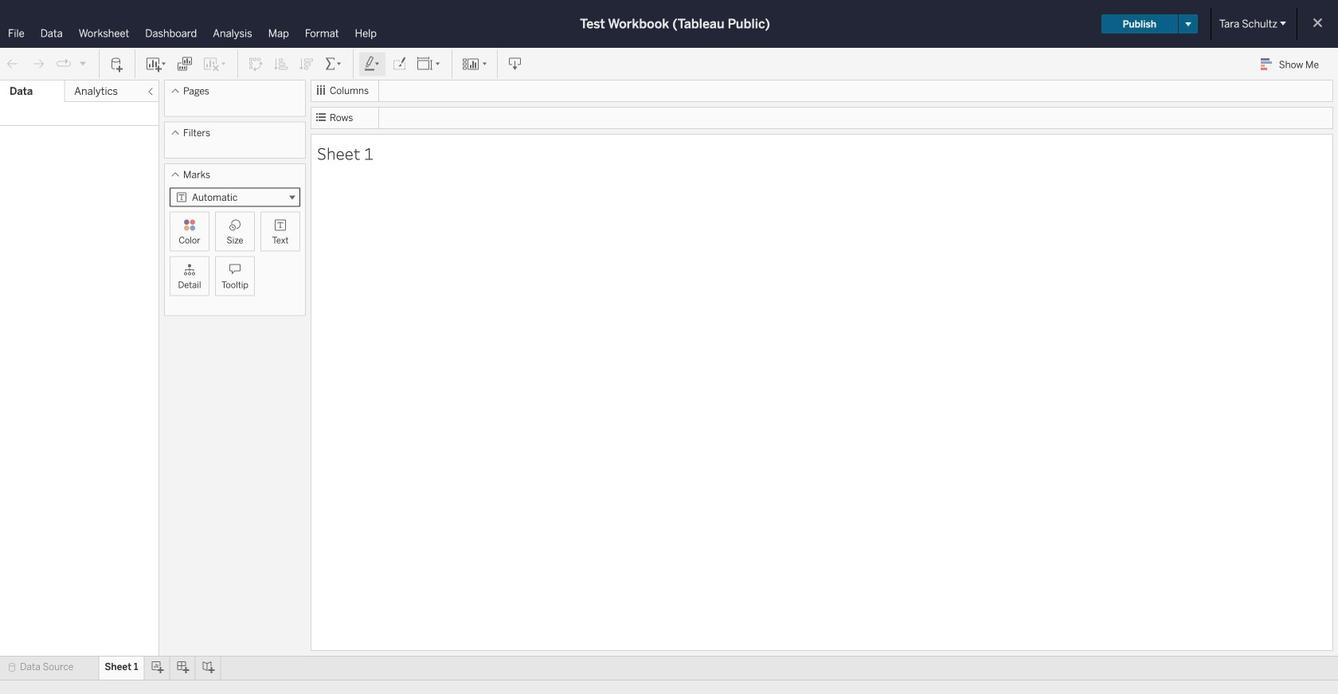 Task type: locate. For each thing, give the bounding box(es) containing it.
highlight image
[[363, 56, 382, 72]]

undo image
[[5, 56, 21, 72]]

format workbook image
[[391, 56, 407, 72]]

new data source image
[[109, 56, 125, 72]]

new worksheet image
[[145, 56, 167, 72]]

redo image
[[30, 56, 46, 72]]

replay animation image
[[78, 58, 88, 68]]

clear sheet image
[[202, 56, 228, 72]]

show/hide cards image
[[462, 56, 488, 72]]

replay animation image
[[56, 56, 72, 72]]

duplicate image
[[177, 56, 193, 72]]

totals image
[[324, 56, 343, 72]]



Task type: vqa. For each thing, say whether or not it's contained in the screenshot.
See a new viz featured every weekday Element
no



Task type: describe. For each thing, give the bounding box(es) containing it.
fit image
[[417, 56, 442, 72]]

sort descending image
[[299, 56, 315, 72]]

collapse image
[[146, 87, 155, 96]]

sort ascending image
[[273, 56, 289, 72]]

download image
[[508, 56, 524, 72]]

swap rows and columns image
[[248, 56, 264, 72]]



